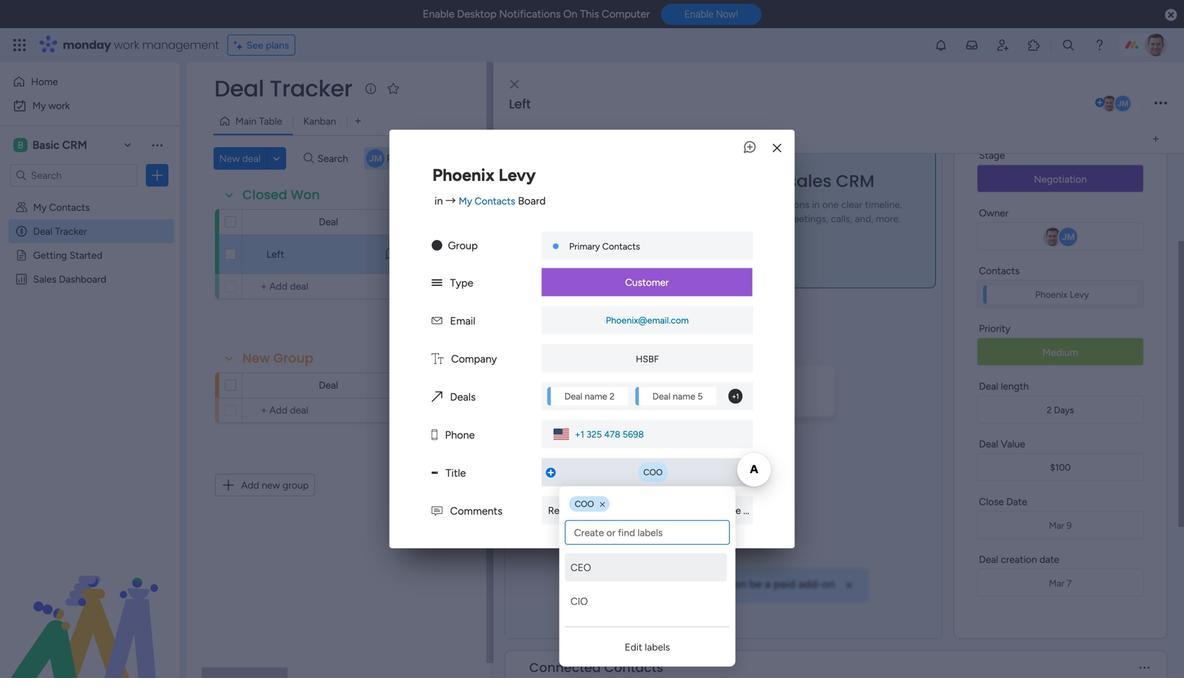 Task type: locate. For each thing, give the bounding box(es) containing it.
phoenix up medium
[[1036, 289, 1068, 301]]

1 horizontal spatial coo
[[644, 468, 663, 478]]

name left 5
[[673, 391, 696, 402]]

board
[[518, 195, 546, 207]]

v2 phone column image
[[432, 429, 437, 442]]

0 horizontal spatial phoenix
[[433, 165, 495, 185]]

new for new deal
[[219, 153, 240, 165]]

$100
[[1050, 462, 1071, 474]]

0 horizontal spatial work
[[48, 100, 70, 112]]

1 vertical spatial deal tracker
[[33, 226, 87, 238]]

mar down the date on the bottom right of page
[[1049, 578, 1065, 590]]

phoenix inside dialog
[[433, 165, 495, 185]]

interactions
[[757, 199, 810, 211]]

2 name from the left
[[673, 391, 696, 402]]

1 horizontal spatial stage
[[979, 149, 1005, 161]]

emails & activities will soon be a paid add-on alert
[[578, 569, 869, 604]]

2 enable from the left
[[685, 8, 714, 20]]

1 name from the left
[[585, 391, 607, 402]]

crm up clear
[[836, 170, 875, 193]]

in left →
[[435, 195, 443, 207]]

0 horizontal spatial stage
[[412, 380, 438, 392]]

1 vertical spatial activities
[[652, 578, 699, 592]]

customer
[[640, 199, 682, 211]]

1 horizontal spatial negotiation
[[1034, 173, 1087, 185]]

2 vertical spatial mar
[[1049, 578, 1065, 590]]

1 horizontal spatial levy
[[1070, 289, 1089, 301]]

0 horizontal spatial negotiation
[[398, 249, 451, 261]]

→
[[446, 195, 456, 207]]

1 vertical spatial stage
[[412, 380, 438, 392]]

group inside field
[[274, 350, 314, 368]]

left down closed won field on the left top of page
[[266, 249, 284, 261]]

0 horizontal spatial terry turtle image
[[1101, 94, 1119, 113]]

0 horizontal spatial enable
[[423, 8, 455, 20]]

2 horizontal spatial in
[[812, 199, 820, 211]]

phoenix levy
[[433, 165, 536, 185], [1036, 289, 1089, 301]]

edit labels
[[625, 642, 670, 654]]

mar left 9
[[1049, 521, 1065, 532]]

update feed image
[[965, 38, 979, 52]]

contacts inside field
[[604, 660, 664, 678]]

respected
[[548, 505, 596, 517]]

0 vertical spatial 7
[[629, 344, 634, 356]]

+1 325 478 5698 link
[[569, 426, 644, 444]]

levy up medium
[[1070, 289, 1089, 301]]

add
[[241, 480, 259, 492]]

,
[[654, 344, 657, 356]]

select product image
[[13, 38, 27, 52]]

stage
[[979, 149, 1005, 161], [412, 380, 438, 392]]

7 down 9
[[1067, 578, 1072, 590]]

stage down dapulse text column icon
[[412, 380, 438, 392]]

leader
[[598, 505, 625, 517]]

send
[[529, 213, 552, 225]]

1 horizontal spatial all
[[746, 199, 755, 211]]

left
[[509, 95, 531, 113], [266, 249, 284, 261], [683, 378, 701, 390]]

enable desktop notifications on this computer
[[423, 8, 650, 20]]

(3
[[717, 250, 727, 264]]

keep track of your entire customer lifecycle with all interactions in one clear timeline. send and receive emails and add all types of activities like meetings, calls, and, more.
[[529, 199, 902, 225]]

tracker up kanban
[[270, 73, 352, 104]]

2 inside phoenix levy dialog
[[610, 391, 615, 402]]

phoenix levy up medium
[[1036, 289, 1089, 301]]

main
[[235, 115, 257, 127]]

0 horizontal spatial new
[[219, 153, 240, 165]]

1 horizontal spatial group
[[448, 240, 478, 252]]

my down home
[[32, 100, 46, 112]]

1 vertical spatial left
[[266, 249, 284, 261]]

phoenix levy dialog
[[390, 130, 858, 667]]

v2 search image
[[304, 151, 314, 167]]

my inside option
[[32, 100, 46, 112]]

1 vertical spatial negotiation
[[398, 249, 451, 261]]

0 horizontal spatial group
[[274, 350, 314, 368]]

7
[[629, 344, 634, 356], [1067, 578, 1072, 590]]

close image
[[773, 143, 782, 153], [842, 579, 856, 593]]

2 days
[[1047, 405, 1074, 416]]

help button
[[1113, 639, 1162, 662]]

1 horizontal spatial crm
[[836, 170, 875, 193]]

activities inside alert
[[652, 578, 699, 592]]

1 horizontal spatial tracker
[[270, 73, 352, 104]]

dapulse x slim image
[[600, 501, 605, 510]]

0 vertical spatial with
[[724, 199, 743, 211]]

new inside field
[[243, 350, 270, 368]]

0 horizontal spatial crm
[[62, 139, 87, 152]]

emails & activities will soon be a paid add-on
[[606, 578, 835, 592]]

levy up board
[[499, 165, 536, 185]]

in up lifecycle
[[691, 170, 706, 193]]

0 vertical spatial of
[[578, 199, 588, 211]]

of right types
[[714, 213, 724, 225]]

1 vertical spatial coo
[[575, 499, 594, 510]]

name for 2
[[585, 391, 607, 402]]

sales crm
[[784, 170, 875, 193]]

Create or find labels field
[[565, 521, 730, 546]]

deal name 5
[[653, 391, 703, 402]]

0 vertical spatial new
[[219, 153, 240, 165]]

contacts down search in workspace field
[[49, 202, 90, 214]]

9
[[1067, 521, 1072, 532]]

emails
[[606, 578, 639, 592]]

v2 email column image
[[432, 315, 442, 328]]

crm right basic
[[62, 139, 87, 152]]

0 vertical spatial phoenix
[[433, 165, 495, 185]]

1 horizontal spatial with
[[818, 505, 837, 517]]

turtle
[[709, 393, 735, 405]]

tracker up "getting started"
[[55, 226, 87, 238]]

coo up "fellow"
[[644, 468, 663, 478]]

contacts inside the in → my contacts board
[[475, 195, 516, 207]]

Stage field
[[408, 378, 441, 394]]

try for free button
[[529, 243, 607, 271]]

1 vertical spatial with
[[818, 505, 837, 517]]

2 vertical spatial of
[[715, 505, 724, 517]]

feature demo (3 min) button
[[613, 243, 763, 271]]

my for my contacts
[[33, 202, 47, 214]]

0 vertical spatial tracker
[[270, 73, 352, 104]]

1 horizontal spatial terry turtle image
[[1145, 34, 1168, 56]]

add view image
[[355, 116, 361, 126]]

stage inside field
[[412, 380, 438, 392]]

contacts
[[475, 195, 516, 207], [49, 202, 90, 214], [602, 241, 640, 252], [979, 265, 1020, 277], [604, 660, 664, 678]]

left up terry
[[683, 378, 701, 390]]

None field
[[565, 554, 727, 582], [565, 588, 727, 616], [565, 554, 727, 582], [565, 588, 727, 616]]

close image inside emails & activities will soon be a paid add-on alert
[[842, 579, 856, 593]]

left inside field
[[509, 95, 531, 113]]

by
[[740, 378, 751, 390]]

my down search in workspace field
[[33, 202, 47, 214]]

1 vertical spatial terry turtle image
[[1101, 94, 1119, 113]]

home
[[31, 76, 58, 88]]

0 vertical spatial crm
[[62, 139, 87, 152]]

of up receive
[[578, 199, 588, 211]]

coo
[[644, 468, 663, 478], [575, 499, 594, 510]]

option
[[0, 195, 180, 198]]

0 horizontal spatial all
[[675, 213, 685, 225]]

1 horizontal spatial phoenix levy
[[1036, 289, 1089, 301]]

in inside phoenix levy dialog
[[435, 195, 443, 207]]

add to favorites image
[[386, 81, 400, 96]]

list box
[[0, 193, 180, 482]]

2 up 478
[[610, 391, 615, 402]]

demo
[[685, 250, 714, 264]]

medium
[[1043, 347, 1079, 359]]

priority
[[979, 323, 1011, 335]]

work right monday
[[114, 37, 139, 53]]

0 horizontal spatial tracker
[[55, 226, 87, 238]]

0 vertical spatial close image
[[773, 143, 782, 153]]

work for monday
[[114, 37, 139, 53]]

all left interactions
[[746, 199, 755, 211]]

0 horizontal spatial phoenix levy
[[433, 165, 536, 185]]

track
[[554, 199, 576, 211]]

1 vertical spatial all
[[675, 213, 685, 225]]

sales
[[788, 170, 832, 193]]

0 horizontal spatial 2
[[610, 391, 615, 402]]

0 vertical spatial deal tracker
[[214, 73, 352, 104]]

notifications image
[[934, 38, 948, 52]]

new inside button
[[219, 153, 240, 165]]

left down close icon
[[509, 95, 531, 113]]

public dashboard image
[[15, 273, 28, 286]]

group
[[283, 480, 309, 492]]

0 horizontal spatial with
[[724, 199, 743, 211]]

work down home
[[48, 100, 70, 112]]

close image right on
[[842, 579, 856, 593]]

phoenix@email.com link
[[603, 315, 692, 326]]

0 vertical spatial stage
[[979, 149, 1005, 161]]

0 vertical spatial 2
[[610, 391, 615, 402]]

deal tracker up 'table'
[[214, 73, 352, 104]]

levy inside dialog
[[499, 165, 536, 185]]

contacts down emails on the right top of the page
[[602, 241, 640, 252]]

0 vertical spatial activities
[[726, 213, 766, 225]]

0 vertical spatial coo
[[644, 468, 663, 478]]

1 horizontal spatial name
[[673, 391, 696, 402]]

phoenix
[[433, 165, 495, 185], [1036, 289, 1068, 301]]

mar 9
[[1049, 521, 1072, 532]]

enable for enable now!
[[685, 8, 714, 20]]

levy
[[499, 165, 536, 185], [1070, 289, 1089, 301]]

activities left the like
[[726, 213, 766, 225]]

all right add
[[675, 213, 685, 225]]

1 horizontal spatial work
[[114, 37, 139, 53]]

phoenix levy up my contacts link
[[433, 165, 536, 185]]

dapulse close image
[[1165, 8, 1177, 23]]

7 left hsbf
[[629, 344, 634, 356]]

1 horizontal spatial close image
[[842, 579, 856, 593]]

terry turtle image
[[1145, 34, 1168, 56], [1101, 94, 1119, 113]]

angle down image
[[273, 153, 280, 164]]

0 horizontal spatial deal tracker
[[33, 226, 87, 238]]

phoenix up →
[[433, 165, 495, 185]]

1 horizontal spatial new
[[243, 350, 270, 368]]

contacts for primary contacts
[[602, 241, 640, 252]]

member
[[676, 505, 712, 517]]

5698
[[623, 429, 644, 440]]

title
[[446, 467, 466, 480]]

type
[[450, 277, 473, 290]]

activities right the &
[[652, 578, 699, 592]]

terry turtle image down dapulse close icon
[[1145, 34, 1168, 56]]

1 horizontal spatial left
[[509, 95, 531, 113]]

of left the
[[715, 505, 724, 517]]

1 horizontal spatial phoenix
[[1036, 289, 1068, 301]]

1 vertical spatial close image
[[842, 579, 856, 593]]

0 horizontal spatial activities
[[652, 578, 699, 592]]

coo left dapulse x slim image
[[575, 499, 594, 510]]

0 vertical spatial phoenix levy
[[433, 165, 536, 185]]

0 horizontal spatial levy
[[499, 165, 536, 185]]

1 vertical spatial work
[[48, 100, 70, 112]]

with inside keep track of your entire customer lifecycle with all interactions in one clear timeline. send and receive emails and add all types of activities like meetings, calls, and, more.
[[724, 199, 743, 211]]

1 horizontal spatial deal tracker
[[214, 73, 352, 104]]

1 horizontal spatial 7
[[1067, 578, 1072, 590]]

home link
[[8, 71, 171, 93]]

my inside the in → my contacts board
[[459, 195, 472, 207]]

group inside phoenix levy dialog
[[448, 240, 478, 252]]

1 enable from the left
[[423, 8, 455, 20]]

0 horizontal spatial name
[[585, 391, 607, 402]]

crm inside workspace selection element
[[62, 139, 87, 152]]

0 vertical spatial work
[[114, 37, 139, 53]]

and left "fellow"
[[628, 505, 644, 517]]

1 horizontal spatial enable
[[685, 8, 714, 20]]

with
[[724, 199, 743, 211], [818, 505, 837, 517]]

v2 board relation small image
[[432, 391, 442, 404]]

0 vertical spatial terry turtle image
[[1145, 34, 1168, 56]]

dapulse text column image
[[432, 353, 444, 366]]

left created by terry turtle
[[683, 378, 751, 405]]

1 vertical spatial new
[[243, 350, 270, 368]]

jeremy miller image
[[1114, 94, 1132, 113]]

mar 7
[[1049, 578, 1072, 590]]

deal tracker down 'my contacts'
[[33, 226, 87, 238]]

1 vertical spatial group
[[274, 350, 314, 368]]

types
[[687, 213, 712, 225]]

1 horizontal spatial activities
[[726, 213, 766, 225]]

table
[[259, 115, 282, 127]]

1 horizontal spatial 2
[[1047, 405, 1052, 416]]

0 horizontal spatial in
[[435, 195, 443, 207]]

lifecycle
[[685, 199, 721, 211]]

with right lifecycle
[[724, 199, 743, 211]]

show board description image
[[362, 82, 379, 96]]

one
[[822, 199, 839, 211]]

deal tracker
[[214, 73, 352, 104], [33, 226, 87, 238]]

met
[[798, 505, 815, 517]]

contacts down edit
[[604, 660, 664, 678]]

activities inside keep track of your entire customer lifecycle with all interactions in one clear timeline. send and receive emails and add all types of activities like meetings, calls, and, more.
[[726, 213, 766, 225]]

enable left desktop
[[423, 8, 455, 20]]

mar left 01:07
[[637, 344, 654, 356]]

0 horizontal spatial coo
[[575, 499, 594, 510]]

1 vertical spatial 2
[[1047, 405, 1052, 416]]

478
[[604, 429, 621, 440]]

and,
[[855, 213, 874, 225]]

0 vertical spatial levy
[[499, 165, 536, 185]]

with right met
[[818, 505, 837, 517]]

contacts left board
[[475, 195, 516, 207]]

add-
[[799, 578, 822, 592]]

name up 325
[[585, 391, 607, 402]]

0 horizontal spatial left
[[266, 249, 284, 261]]

my work link
[[8, 94, 171, 117]]

1 vertical spatial crm
[[836, 170, 875, 193]]

1 vertical spatial levy
[[1070, 289, 1089, 301]]

0 vertical spatial left
[[509, 95, 531, 113]]

enable
[[423, 8, 455, 20], [685, 8, 714, 20]]

enable inside button
[[685, 8, 714, 20]]

add
[[656, 213, 673, 225]]

in left one on the right of page
[[812, 199, 820, 211]]

my right →
[[459, 195, 472, 207]]

name
[[585, 391, 607, 402], [673, 391, 696, 402]]

customer
[[625, 277, 669, 289]]

a
[[765, 578, 771, 592]]

close image down left field
[[773, 143, 782, 153]]

2 left days
[[1047, 405, 1052, 416]]

Left field
[[506, 95, 1093, 114]]

mar
[[637, 344, 654, 356], [1049, 521, 1065, 532], [1049, 578, 1065, 590]]

him.
[[839, 505, 858, 517]]

crm for basic crm
[[62, 139, 87, 152]]

2 horizontal spatial left
[[683, 378, 701, 390]]

in
[[691, 170, 706, 193], [435, 195, 443, 207], [812, 199, 820, 211]]

1 vertical spatial phoenix levy
[[1036, 289, 1089, 301]]

terry
[[683, 393, 706, 405]]

with inside phoenix levy dialog
[[818, 505, 837, 517]]

0 horizontal spatial close image
[[773, 143, 782, 153]]

deal
[[214, 73, 264, 104], [319, 216, 338, 228], [33, 226, 53, 238], [319, 380, 338, 392], [979, 381, 999, 393], [565, 391, 583, 402], [653, 391, 671, 402], [979, 439, 999, 451], [979, 554, 999, 566]]

0 vertical spatial negotiation
[[1034, 173, 1087, 185]]

stage up 'owner'
[[979, 149, 1005, 161]]

1 vertical spatial of
[[714, 213, 724, 225]]

work inside my work option
[[48, 100, 70, 112]]

enable left now!
[[685, 8, 714, 20]]

1 vertical spatial mar
[[1049, 521, 1065, 532]]

crm
[[62, 139, 87, 152], [836, 170, 875, 193]]

free
[[576, 250, 596, 264]]

terry turtle image down help icon
[[1101, 94, 1119, 113]]

0 vertical spatial group
[[448, 240, 478, 252]]

v2 long text column image
[[432, 505, 443, 518]]

add view image
[[1153, 134, 1159, 144]]

2 vertical spatial left
[[683, 378, 701, 390]]

add new group button
[[215, 474, 315, 497]]

enable for enable desktop notifications on this computer
[[423, 8, 455, 20]]

paid
[[774, 578, 796, 592]]



Task type: describe. For each thing, give the bounding box(es) containing it.
min)
[[730, 250, 752, 264]]

sales
[[33, 274, 56, 286]]

Connected Contacts field
[[526, 660, 667, 678]]

lottie animation image
[[0, 537, 180, 679]]

this
[[590, 170, 621, 193]]

list box containing my contacts
[[0, 193, 180, 482]]

edit labels button
[[565, 634, 730, 662]]

phone
[[445, 429, 475, 442]]

person button
[[364, 147, 441, 170]]

unlock this feature in
[[529, 170, 710, 193]]

won
[[291, 186, 320, 204]]

close image
[[510, 79, 519, 90]]

deal
[[242, 153, 261, 165]]

and inside phoenix levy dialog
[[628, 505, 644, 517]]

calls,
[[831, 213, 853, 225]]

company
[[451, 353, 497, 366]]

feature demo (3 min)
[[644, 250, 752, 264]]

the
[[727, 505, 741, 517]]

and down track
[[554, 213, 570, 225]]

in → my contacts board
[[435, 195, 546, 207]]

on
[[563, 8, 578, 20]]

add new group
[[241, 480, 309, 492]]

entire
[[612, 199, 638, 211]]

basic
[[32, 139, 59, 152]]

connected contacts
[[529, 660, 664, 678]]

kanban
[[303, 115, 336, 127]]

in inside keep track of your entire customer lifecycle with all interactions in one clear timeline. send and receive emails and add all types of activities like meetings, calls, and, more.
[[812, 199, 820, 211]]

just
[[779, 505, 795, 517]]

of inside phoenix levy dialog
[[715, 505, 724, 517]]

be
[[749, 578, 762, 592]]

contacts for my contacts
[[49, 202, 90, 214]]

7 mar , 01:07 pm
[[629, 344, 700, 356]]

help image
[[1093, 38, 1107, 52]]

keep
[[529, 199, 551, 211]]

v2 sun image
[[432, 240, 442, 252]]

my contacts link
[[459, 195, 516, 207]]

lottie animation element
[[0, 537, 180, 679]]

value
[[1001, 439, 1026, 451]]

crm for sales crm
[[836, 170, 875, 193]]

v2 status image
[[432, 277, 442, 290]]

Closed Won field
[[239, 186, 324, 204]]

contacts up priority
[[979, 265, 1020, 277]]

Search in workspace field
[[30, 167, 118, 184]]

phoenix@email.com
[[606, 315, 689, 326]]

clear
[[842, 199, 863, 211]]

name for 5
[[673, 391, 696, 402]]

+1
[[575, 429, 584, 440]]

feature
[[625, 170, 686, 193]]

home option
[[8, 71, 171, 93]]

public board image
[[15, 249, 28, 262]]

my for my work
[[32, 100, 46, 112]]

left inside left created by terry turtle
[[683, 378, 701, 390]]

01:07
[[659, 344, 684, 356]]

connected
[[529, 660, 601, 678]]

b
[[17, 139, 23, 151]]

monday work management
[[63, 37, 219, 53]]

invite members image
[[996, 38, 1010, 52]]

deal length
[[979, 381, 1029, 393]]

dashboard
[[59, 274, 106, 286]]

phoenix levy inside dialog
[[433, 165, 536, 185]]

like
[[768, 213, 783, 225]]

1 vertical spatial 7
[[1067, 578, 1072, 590]]

325
[[587, 429, 602, 440]]

1 vertical spatial tracker
[[55, 226, 87, 238]]

date
[[1007, 496, 1028, 508]]

hsbf
[[636, 354, 659, 365]]

deal creation date
[[979, 554, 1060, 566]]

my work option
[[8, 94, 171, 117]]

Search field
[[314, 149, 356, 169]]

my work
[[32, 100, 70, 112]]

help
[[1125, 643, 1150, 657]]

unlock
[[529, 170, 586, 193]]

Deal Tracker field
[[211, 73, 356, 104]]

v2 dropdown column image
[[432, 467, 438, 480]]

date
[[1040, 554, 1060, 566]]

closed won
[[243, 186, 320, 204]]

email
[[450, 315, 476, 328]]

see plans
[[247, 39, 289, 51]]

0 horizontal spatial 7
[[629, 344, 634, 356]]

respected leader and fellow member of the board. i just met with him.
[[548, 505, 858, 517]]

person
[[387, 153, 417, 165]]

soon
[[722, 578, 747, 592]]

jeremy miller image
[[364, 147, 387, 170]]

0 vertical spatial mar
[[637, 344, 654, 356]]

more dots image
[[1140, 664, 1150, 674]]

mar for deal creation date
[[1049, 578, 1065, 590]]

workspace image
[[13, 137, 27, 153]]

new for new group
[[243, 350, 270, 368]]

main table
[[235, 115, 282, 127]]

&
[[642, 578, 650, 592]]

fellow
[[646, 505, 673, 517]]

close date
[[979, 496, 1028, 508]]

New Group field
[[239, 350, 317, 368]]

mar for close date
[[1049, 521, 1065, 532]]

primary
[[569, 241, 600, 252]]

work for my
[[48, 100, 70, 112]]

now!
[[716, 8, 738, 20]]

more.
[[876, 213, 901, 225]]

1 vertical spatial phoenix
[[1036, 289, 1068, 301]]

and left add
[[638, 213, 654, 225]]

1 horizontal spatial in
[[691, 170, 706, 193]]

contacts for connected contacts
[[604, 660, 664, 678]]

primary contacts
[[569, 241, 640, 252]]

my contacts
[[33, 202, 90, 214]]

workspace selection element
[[13, 137, 89, 154]]

creation
[[1001, 554, 1037, 566]]

see plans button
[[228, 35, 295, 56]]

desktop
[[457, 8, 497, 20]]

monday marketplace image
[[1027, 38, 1041, 52]]

see
[[247, 39, 263, 51]]

this
[[580, 8, 599, 20]]

management
[[142, 37, 219, 53]]

main table button
[[214, 110, 293, 133]]

board.
[[744, 505, 771, 517]]

search everything image
[[1062, 38, 1076, 52]]

sales dashboard
[[33, 274, 106, 286]]

will
[[702, 578, 719, 592]]

closed
[[243, 186, 287, 204]]

0 vertical spatial all
[[746, 199, 755, 211]]

getting
[[33, 250, 67, 262]]

try for free
[[540, 250, 596, 264]]

meetings,
[[785, 213, 829, 225]]

new deal
[[219, 153, 261, 165]]



Task type: vqa. For each thing, say whether or not it's contained in the screenshot.
2nd Enable from right
yes



